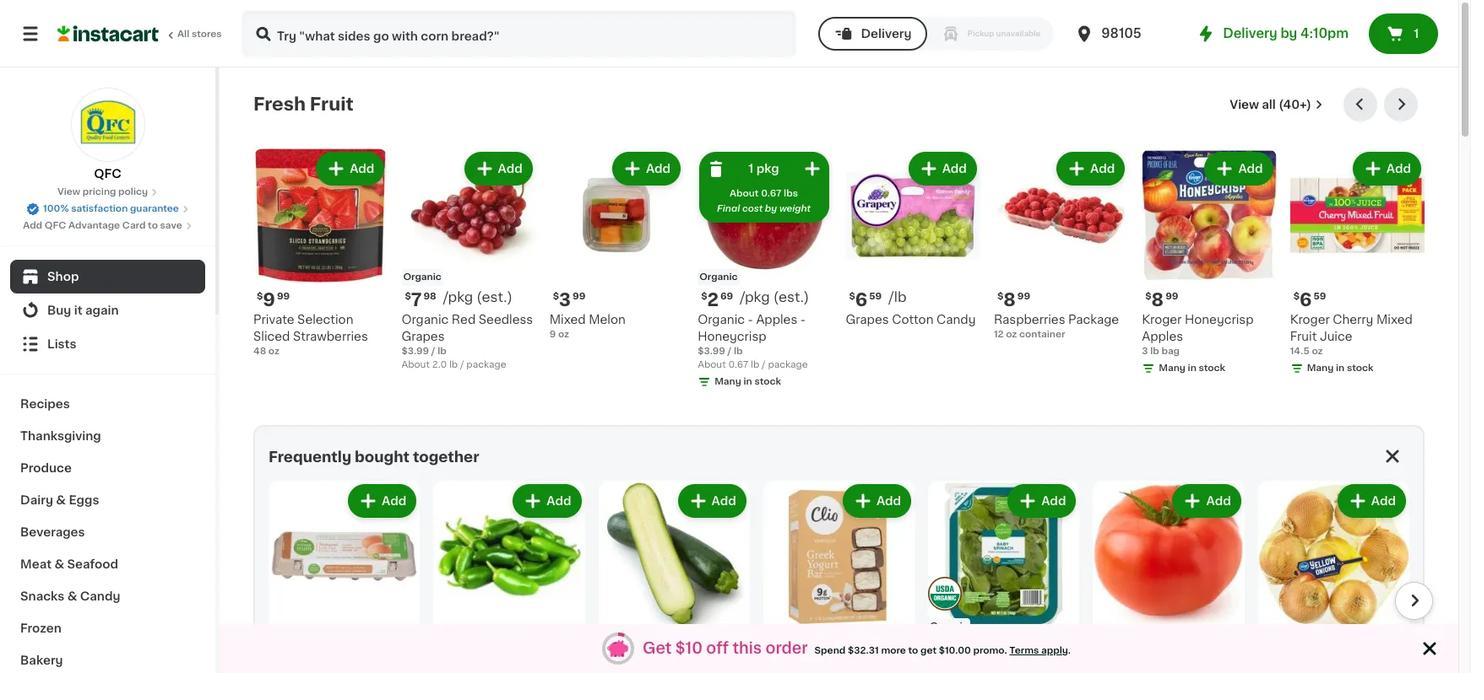Task type: describe. For each thing, give the bounding box(es) containing it.
each
[[635, 640, 668, 654]]

container
[[1019, 331, 1065, 340]]

/ right 2.0
[[460, 361, 464, 370]]

dairy & eggs
[[20, 495, 99, 507]]

save
[[160, 221, 182, 231]]

all
[[1262, 99, 1276, 111]]

$ 8 99 for raspberries package
[[997, 292, 1030, 309]]

each (est.)
[[635, 640, 707, 654]]

meat
[[20, 559, 52, 571]]

1 horizontal spatial grapes
[[846, 314, 889, 326]]

cotton
[[892, 314, 934, 326]]

oz inside "private selection sliced strawberries 48 oz"
[[268, 347, 280, 357]]

together
[[413, 451, 479, 464]]

99 right get
[[951, 642, 964, 651]]

remove organic - apples - honeycrisp image
[[706, 159, 726, 179]]

main content containing fresh fruit
[[220, 68, 1458, 674]]

many in stock for 6
[[1307, 364, 1374, 374]]

8 for kroger honeycrisp apples
[[1152, 292, 1164, 309]]

12
[[994, 331, 1004, 340]]

(est.) for 1
[[671, 640, 707, 654]]

fruit inside kroger cherry mixed fruit juice 14.5 oz
[[1290, 331, 1317, 343]]

bakery link
[[10, 645, 205, 674]]

instacart logo image
[[57, 24, 159, 44]]

view for view pricing policy
[[57, 187, 80, 197]]

lists
[[47, 339, 76, 350]]

section containing 1
[[245, 426, 1433, 674]]

many for 8
[[1159, 364, 1186, 374]]

about inside organic - apples - honeycrisp $3.99 / lb about 0.67 lb / package
[[698, 361, 726, 370]]

buy it again link
[[10, 294, 205, 328]]

/lb
[[889, 291, 907, 304]]

$ up kroger honeycrisp apples 3 lb bag
[[1145, 293, 1152, 302]]

melon
[[589, 314, 626, 326]]

organic up 98
[[403, 273, 442, 282]]

4:10pm
[[1300, 27, 1349, 40]]

sliced
[[253, 331, 290, 343]]

& for dairy
[[56, 495, 66, 507]]

frozen link
[[10, 613, 205, 645]]

0 horizontal spatial to
[[148, 221, 158, 231]]

$3.99 inside organic - apples - honeycrisp $3.99 / lb about 0.67 lb / package
[[698, 347, 725, 357]]

$32.31
[[848, 646, 879, 656]]

delivery button
[[819, 17, 927, 51]]

mixed inside mixed melon 9 oz
[[550, 314, 586, 326]]

raspberries
[[994, 314, 1065, 326]]

0.67 inside organic - apples - honeycrisp $3.99 / lb about 0.67 lb / package
[[728, 361, 748, 370]]

many in stock inside product group
[[715, 378, 781, 387]]

about 0.67 lbs final cost by weight
[[717, 189, 811, 214]]

frequently bought together
[[269, 451, 479, 464]]

apply
[[1041, 646, 1068, 656]]

dairy
[[20, 495, 53, 507]]

spend
[[815, 646, 846, 656]]

/ down $2.69 per package (estimated) element at the top of page
[[762, 361, 766, 370]]

1 6 from the left
[[855, 292, 868, 309]]

terms apply button
[[1010, 645, 1068, 658]]

99 for mixed melon
[[573, 293, 586, 302]]

mixed melon 9 oz
[[550, 314, 626, 340]]

organic - apples - honeycrisp $3.99 / lb about 0.67 lb / package
[[698, 314, 808, 370]]

thanksgiving link
[[10, 421, 205, 453]]

cost
[[742, 204, 763, 214]]

98105 button
[[1074, 10, 1176, 57]]

99 for kroger honeycrisp apples
[[1166, 293, 1178, 302]]

(est.) for 2
[[773, 291, 809, 304]]

$ 9 99
[[257, 292, 290, 309]]

juice
[[1320, 331, 1353, 343]]

meat & seafood
[[20, 559, 118, 571]]

0 horizontal spatial fruit
[[310, 95, 354, 113]]

snacks & candy
[[20, 591, 120, 603]]

guarantee
[[130, 204, 179, 214]]

shop
[[47, 271, 79, 283]]

off
[[706, 641, 729, 657]]

snacks & candy link
[[10, 581, 205, 613]]

(est.) for 7
[[477, 291, 512, 304]]

1 for 1 pkg
[[749, 163, 754, 175]]

.
[[1068, 646, 1071, 656]]

in inside product group
[[744, 378, 752, 387]]

strawberries
[[293, 331, 368, 343]]

3 inside kroger honeycrisp apples 3 lb bag
[[1142, 347, 1148, 357]]

get $10 off this order spend $32.31 more to get $10.00 promo. terms apply .
[[643, 641, 1071, 657]]

item carousel region containing 1
[[245, 475, 1433, 674]]

9 inside product group
[[263, 292, 275, 309]]

kroger for 6
[[1290, 314, 1330, 326]]

package
[[1068, 314, 1119, 326]]

/ up 2.0
[[431, 347, 435, 357]]

13
[[617, 642, 628, 651]]

1 - from the left
[[748, 314, 753, 326]]

stock inside product group
[[754, 378, 781, 387]]

honeycrisp inside organic - apples - honeycrisp $3.99 / lb about 0.67 lb / package
[[698, 331, 767, 343]]

0.67 inside the about 0.67 lbs final cost by weight
[[761, 189, 782, 198]]

to inside get $10 off this order spend $32.31 more to get $10.00 promo. terms apply .
[[908, 646, 918, 656]]

all stores link
[[57, 10, 223, 57]]

kroger honeycrisp apples 3 lb bag
[[1142, 314, 1254, 357]]

14.5
[[1290, 347, 1310, 357]]

organic up 69
[[699, 273, 738, 282]]

produce link
[[10, 453, 205, 485]]

100% satisfaction guarantee button
[[26, 199, 189, 216]]

produce
[[20, 463, 72, 475]]

$10
[[675, 641, 703, 657]]

/pkg (est.) for 2
[[740, 291, 809, 304]]

1 vertical spatial qfc
[[45, 221, 66, 231]]

candy for snacks & candy
[[80, 591, 120, 603]]

$10.00
[[939, 646, 971, 656]]

selection
[[297, 314, 353, 326]]

/pkg (est.) for 7
[[443, 291, 512, 304]]

cherry
[[1333, 314, 1374, 326]]

$ 7 99
[[767, 641, 798, 659]]

2 6 from the left
[[1300, 292, 1312, 309]]

1 inside section
[[608, 641, 616, 659]]

delivery for delivery by 4:10pm
[[1223, 27, 1278, 40]]

add inside add qfc advantage card to save link
[[23, 221, 42, 231]]

$ up 14.5
[[1293, 293, 1300, 302]]

add qfc advantage card to save link
[[23, 220, 192, 233]]

package inside organic red seedless grapes $3.99 / lb about 2.0 lb / package
[[466, 361, 506, 370]]

terms
[[1010, 646, 1039, 656]]

48
[[253, 347, 266, 357]]

$6.59 per pound element
[[846, 290, 980, 312]]

grapes   cotton candy
[[846, 314, 976, 326]]

by inside the about 0.67 lbs final cost by weight
[[765, 204, 777, 214]]

2
[[707, 292, 719, 309]]

organic red seedless grapes $3.99 / lb about 2.0 lb / package
[[401, 314, 533, 370]]

organic inside section
[[930, 623, 968, 632]]

this
[[733, 641, 762, 657]]

advantage
[[68, 221, 120, 231]]

delivery for delivery
[[861, 28, 912, 40]]

seafood
[[67, 559, 118, 571]]

pkg
[[756, 163, 779, 175]]

/pkg for 2
[[740, 291, 770, 304]]

recipes
[[20, 399, 70, 410]]

buy
[[47, 305, 71, 317]]

in for 8
[[1188, 364, 1197, 374]]

$ 7 98
[[405, 292, 436, 309]]

2 - from the left
[[800, 314, 806, 326]]

oz inside kroger cherry mixed fruit juice 14.5 oz
[[1312, 347, 1323, 357]]

$ 2 69
[[701, 292, 733, 309]]

$ left /lb
[[849, 293, 855, 302]]



Task type: locate. For each thing, give the bounding box(es) containing it.
delivery inside button
[[861, 28, 912, 40]]

$ right this at the bottom of page
[[767, 642, 773, 651]]

product group containing 2
[[698, 149, 832, 393]]

bought
[[355, 451, 410, 464]]

1 $ 8 99 from the left
[[997, 292, 1030, 309]]

get
[[921, 646, 937, 656]]

3 left the bag
[[1142, 347, 1148, 357]]

1 horizontal spatial mixed
[[1377, 314, 1413, 326]]

0 horizontal spatial $3.99
[[401, 347, 429, 357]]

8
[[1003, 292, 1016, 309], [1152, 292, 1164, 309]]

99 left spend
[[785, 642, 798, 651]]

1 horizontal spatial 7
[[773, 641, 784, 659]]

all stores
[[177, 30, 222, 39]]

bag
[[1162, 347, 1180, 357]]

many in stock down organic - apples - honeycrisp $3.99 / lb about 0.67 lb / package
[[715, 378, 781, 387]]

about inside organic red seedless grapes $3.99 / lb about 2.0 lb / package
[[401, 361, 430, 370]]

many down 14.5
[[1307, 364, 1334, 374]]

$ 8 99 up kroger honeycrisp apples 3 lb bag
[[1145, 292, 1178, 309]]

organic down $ 7 98
[[401, 314, 449, 326]]

1 package from the left
[[466, 361, 506, 370]]

kroger up the bag
[[1142, 314, 1182, 326]]

2 vertical spatial 3
[[938, 641, 950, 659]]

69
[[720, 293, 733, 302]]

view left all
[[1230, 99, 1259, 111]]

stock
[[1199, 364, 1225, 374], [1347, 364, 1374, 374], [754, 378, 781, 387]]

by left 4:10pm
[[1281, 27, 1297, 40]]

kroger cherry mixed fruit juice 14.5 oz
[[1290, 314, 1413, 357]]

card
[[122, 221, 146, 231]]

1 horizontal spatial candy
[[937, 314, 976, 326]]

7 left 98
[[411, 292, 422, 309]]

weight
[[779, 204, 811, 214]]

dairy & eggs link
[[10, 485, 205, 517]]

1 horizontal spatial to
[[908, 646, 918, 656]]

2 $ 6 59 from the left
[[1293, 292, 1326, 309]]

$3.99
[[401, 347, 429, 357], [698, 347, 725, 357]]

0 horizontal spatial stock
[[754, 378, 781, 387]]

stock for 6
[[1347, 364, 1374, 374]]

stock down organic - apples - honeycrisp $3.99 / lb about 0.67 lb / package
[[754, 378, 781, 387]]

59 left /lb
[[869, 293, 882, 302]]

2 mixed from the left
[[1377, 314, 1413, 326]]

$ 6 59
[[849, 292, 882, 309], [1293, 292, 1326, 309]]

8 up 'raspberries'
[[1003, 292, 1016, 309]]

1 horizontal spatial $ 3 99
[[932, 641, 964, 659]]

$
[[257, 293, 263, 302], [405, 293, 411, 302], [553, 293, 559, 302], [701, 293, 707, 302], [849, 293, 855, 302], [997, 293, 1003, 302], [1145, 293, 1152, 302], [1293, 293, 1300, 302], [602, 642, 608, 651], [932, 642, 938, 651], [767, 642, 773, 651]]

thanksgiving
[[20, 431, 101, 443]]

3 right get
[[938, 641, 950, 659]]

many for 6
[[1307, 364, 1334, 374]]

99 up mixed melon 9 oz
[[573, 293, 586, 302]]

buy it again
[[47, 305, 119, 317]]

2 8 from the left
[[1152, 292, 1164, 309]]

main content
[[220, 68, 1458, 674]]

1 vertical spatial view
[[57, 187, 80, 197]]

in down organic - apples - honeycrisp $3.99 / lb about 0.67 lb / package
[[744, 378, 752, 387]]

1 kroger from the left
[[1142, 314, 1182, 326]]

8 up the bag
[[1152, 292, 1164, 309]]

to down the guarantee at the left of page
[[148, 221, 158, 231]]

add
[[350, 163, 374, 175], [498, 163, 523, 175], [646, 163, 671, 175], [942, 163, 967, 175], [1090, 163, 1115, 175], [1238, 163, 1263, 175], [1387, 163, 1411, 175], [23, 221, 42, 231], [382, 496, 406, 508], [547, 496, 571, 508], [712, 496, 736, 508], [877, 496, 901, 508], [1041, 496, 1066, 508], [1206, 496, 1231, 508], [1371, 496, 1396, 508]]

in
[[1188, 364, 1197, 374], [1336, 364, 1345, 374], [744, 378, 752, 387]]

product group containing 9
[[253, 149, 388, 359]]

0 horizontal spatial package
[[466, 361, 506, 370]]

fruit
[[310, 95, 354, 113], [1290, 331, 1317, 343]]

2 horizontal spatial 1
[[1414, 28, 1419, 40]]

0 horizontal spatial kroger
[[1142, 314, 1182, 326]]

1 vertical spatial 1
[[749, 163, 754, 175]]

2 horizontal spatial 3
[[1142, 347, 1148, 357]]

2 horizontal spatial many
[[1307, 364, 1334, 374]]

$ 6 59 left /lb
[[849, 292, 882, 309]]

apples down $2.69 per package (estimated) element at the top of page
[[756, 314, 797, 326]]

view for view all (40+)
[[1230, 99, 1259, 111]]

candy for grapes   cotton candy
[[937, 314, 976, 326]]

1 vertical spatial fruit
[[1290, 331, 1317, 343]]

0 horizontal spatial 7
[[411, 292, 422, 309]]

1 vertical spatial $ 3 99
[[932, 641, 964, 659]]

final
[[717, 204, 740, 214]]

1 horizontal spatial 1
[[749, 163, 754, 175]]

about up cost
[[730, 189, 759, 198]]

3 up mixed melon 9 oz
[[559, 292, 571, 309]]

1 horizontal spatial /pkg
[[740, 291, 770, 304]]

1 horizontal spatial $ 6 59
[[1293, 292, 1326, 309]]

by right cost
[[765, 204, 777, 214]]

stock down kroger cherry mixed fruit juice 14.5 oz
[[1347, 364, 1374, 374]]

& right snacks
[[67, 591, 77, 603]]

& for snacks
[[67, 591, 77, 603]]

view inside view all (40+) popup button
[[1230, 99, 1259, 111]]

7 right this at the bottom of page
[[773, 641, 784, 659]]

$ 1 13
[[602, 641, 628, 659]]

recipes link
[[10, 388, 205, 421]]

1 vertical spatial item carousel region
[[245, 475, 1433, 674]]

many down organic - apples - honeycrisp $3.99 / lb about 0.67 lb / package
[[715, 378, 741, 387]]

all
[[177, 30, 189, 39]]

grapes inside organic red seedless grapes $3.99 / lb about 2.0 lb / package
[[401, 331, 445, 343]]

private
[[253, 314, 294, 326]]

get $10 off this order status
[[636, 641, 1078, 658]]

0 vertical spatial to
[[148, 221, 158, 231]]

1 for 1
[[1414, 28, 1419, 40]]

$ inside "$ 7 99"
[[767, 642, 773, 651]]

organic up $10.00
[[930, 623, 968, 632]]

$ up 'raspberries'
[[997, 293, 1003, 302]]

in for 6
[[1336, 364, 1345, 374]]

get
[[643, 641, 672, 657]]

eggs
[[69, 495, 99, 507]]

0 vertical spatial $ 3 99
[[553, 292, 586, 309]]

/pkg
[[443, 291, 473, 304], [740, 291, 770, 304]]

9
[[263, 292, 275, 309], [550, 331, 556, 340]]

qfc up the view pricing policy link
[[94, 168, 121, 180]]

0.67 down $ 2 69
[[728, 361, 748, 370]]

2 package from the left
[[768, 361, 808, 370]]

apples
[[756, 314, 797, 326], [1142, 331, 1183, 343]]

kroger
[[1142, 314, 1182, 326], [1290, 314, 1330, 326]]

fresh
[[253, 95, 306, 113]]

2 vertical spatial 1
[[608, 641, 616, 659]]

100%
[[43, 204, 69, 214]]

2 /pkg (est.) from the left
[[740, 291, 809, 304]]

0 horizontal spatial $ 8 99
[[997, 292, 1030, 309]]

2 /pkg from the left
[[740, 291, 770, 304]]

1 $3.99 from the left
[[401, 347, 429, 357]]

many down the bag
[[1159, 364, 1186, 374]]

0.67
[[761, 189, 782, 198], [728, 361, 748, 370]]

service type group
[[819, 17, 1054, 51]]

1 8 from the left
[[1003, 292, 1016, 309]]

stock for 8
[[1199, 364, 1225, 374]]

3
[[559, 292, 571, 309], [1142, 347, 1148, 357], [938, 641, 950, 659]]

7
[[411, 292, 422, 309], [773, 641, 784, 659]]

$ up mixed melon 9 oz
[[553, 293, 559, 302]]

$2.69 per package (estimated) element
[[698, 290, 832, 312]]

1 vertical spatial by
[[765, 204, 777, 214]]

many in stock down the bag
[[1159, 364, 1225, 374]]

59 up juice
[[1314, 293, 1326, 302]]

1 /pkg (est.) from the left
[[443, 291, 512, 304]]

99 for raspberries package
[[1017, 293, 1030, 302]]

1 vertical spatial 0.67
[[728, 361, 748, 370]]

$ left $10.00
[[932, 642, 938, 651]]

1
[[1414, 28, 1419, 40], [749, 163, 754, 175], [608, 641, 616, 659]]

$ up private
[[257, 293, 263, 302]]

mixed inside kroger cherry mixed fruit juice 14.5 oz
[[1377, 314, 1413, 326]]

grapes down /lb
[[846, 314, 889, 326]]

98
[[423, 293, 436, 302]]

close image
[[1420, 639, 1440, 660]]

candy inside item carousel region
[[937, 314, 976, 326]]

1 horizontal spatial 3
[[938, 641, 950, 659]]

2.0
[[432, 361, 447, 370]]

0 horizontal spatial 3
[[559, 292, 571, 309]]

6 up 14.5
[[1300, 292, 1312, 309]]

/pkg right 69
[[740, 291, 770, 304]]

red
[[452, 314, 476, 326]]

stores
[[192, 30, 222, 39]]

1 horizontal spatial $3.99
[[698, 347, 725, 357]]

/pkg (est.) right 69
[[740, 291, 809, 304]]

frequently
[[269, 451, 351, 464]]

0 vertical spatial by
[[1281, 27, 1297, 40]]

apples for honeycrisp
[[756, 314, 797, 326]]

& left eggs
[[56, 495, 66, 507]]

$3.99 down 2
[[698, 347, 725, 357]]

item badge image
[[928, 578, 962, 611]]

qfc logo image
[[71, 88, 145, 162]]

kroger for 8
[[1142, 314, 1182, 326]]

/pkg (est.) inside $7.98 per package (estimated) element
[[443, 291, 512, 304]]

$ inside $ 7 98
[[405, 293, 411, 302]]

1 horizontal spatial 8
[[1152, 292, 1164, 309]]

apples for lb
[[1142, 331, 1183, 343]]

product group containing 1
[[598, 481, 750, 674]]

candy right cotton
[[937, 314, 976, 326]]

0 horizontal spatial about
[[401, 361, 430, 370]]

0 horizontal spatial grapes
[[401, 331, 445, 343]]

2 $3.99 from the left
[[698, 347, 725, 357]]

stock down kroger honeycrisp apples 3 lb bag
[[1199, 364, 1225, 374]]

1 horizontal spatial many
[[1159, 364, 1186, 374]]

0 vertical spatial 0.67
[[761, 189, 782, 198]]

package
[[466, 361, 506, 370], [768, 361, 808, 370]]

99 up kroger honeycrisp apples 3 lb bag
[[1166, 293, 1178, 302]]

(est.) inside the $1.13 each (estimated) element
[[671, 640, 707, 654]]

0 vertical spatial candy
[[937, 314, 976, 326]]

1 horizontal spatial honeycrisp
[[1185, 314, 1254, 326]]

$ 3 99 inside section
[[932, 641, 964, 659]]

apples inside organic - apples - honeycrisp $3.99 / lb about 0.67 lb / package
[[756, 314, 797, 326]]

0 horizontal spatial 9
[[263, 292, 275, 309]]

snacks
[[20, 591, 64, 603]]

/ down $ 2 69
[[728, 347, 732, 357]]

package inside organic - apples - honeycrisp $3.99 / lb about 0.67 lb / package
[[768, 361, 808, 370]]

1 pkg
[[749, 163, 779, 175]]

1 horizontal spatial kroger
[[1290, 314, 1330, 326]]

pricing
[[83, 187, 116, 197]]

1 inside button
[[1414, 28, 1419, 40]]

1 horizontal spatial (est.)
[[671, 640, 707, 654]]

/pkg (est.) up red at the top
[[443, 291, 512, 304]]

0 vertical spatial 7
[[411, 292, 422, 309]]

$ 8 99 up 'raspberries'
[[997, 292, 1030, 309]]

99 up 'raspberries'
[[1017, 293, 1030, 302]]

0.67 left lbs
[[761, 189, 782, 198]]

6
[[855, 292, 868, 309], [1300, 292, 1312, 309]]

$ 6 59 inside $6.59 per pound element
[[849, 292, 882, 309]]

1 horizontal spatial package
[[768, 361, 808, 370]]

2 vertical spatial &
[[67, 591, 77, 603]]

many inside product group
[[715, 378, 741, 387]]

many in stock down juice
[[1307, 364, 1374, 374]]

organic inside organic red seedless grapes $3.99 / lb about 2.0 lb / package
[[401, 314, 449, 326]]

package down $2.69 per package (estimated) element at the top of page
[[768, 361, 808, 370]]

section
[[245, 426, 1433, 674]]

fruit right fresh
[[310, 95, 354, 113]]

1 horizontal spatial apples
[[1142, 331, 1183, 343]]

1 horizontal spatial -
[[800, 314, 806, 326]]

2 horizontal spatial (est.)
[[773, 291, 809, 304]]

0 horizontal spatial /pkg (est.)
[[443, 291, 512, 304]]

0 vertical spatial &
[[56, 495, 66, 507]]

2 horizontal spatial about
[[730, 189, 759, 198]]

mixed right cherry
[[1377, 314, 1413, 326]]

item carousel region
[[253, 88, 1425, 412], [245, 475, 1433, 674]]

0 horizontal spatial mixed
[[550, 314, 586, 326]]

& for meat
[[54, 559, 64, 571]]

2 $ 8 99 from the left
[[1145, 292, 1178, 309]]

100% satisfaction guarantee
[[43, 204, 179, 214]]

1 vertical spatial honeycrisp
[[698, 331, 767, 343]]

$ left 69
[[701, 293, 707, 302]]

98105
[[1102, 27, 1142, 40]]

99 inside "$ 9 99"
[[277, 293, 290, 302]]

99 up private
[[277, 293, 290, 302]]

0 vertical spatial 3
[[559, 292, 571, 309]]

view pricing policy link
[[57, 186, 158, 199]]

grapes
[[846, 314, 889, 326], [401, 331, 445, 343]]

& right meat
[[54, 559, 64, 571]]

mixed left melon
[[550, 314, 586, 326]]

$ 3 99 up mixed melon 9 oz
[[553, 292, 586, 309]]

/pkg (est.)
[[443, 291, 512, 304], [740, 291, 809, 304]]

1 button
[[1369, 14, 1438, 54]]

$ 3 99
[[553, 292, 586, 309], [932, 641, 964, 659]]

None search field
[[242, 10, 797, 57]]

0 horizontal spatial many in stock
[[715, 378, 781, 387]]

view
[[1230, 99, 1259, 111], [57, 187, 80, 197]]

to
[[148, 221, 158, 231], [908, 646, 918, 656]]

7 for $ 7 98
[[411, 292, 422, 309]]

7 for $ 7 99
[[773, 641, 784, 659]]

again
[[85, 305, 119, 317]]

grapes up 2.0
[[401, 331, 445, 343]]

item carousel region containing fresh fruit
[[253, 88, 1425, 412]]

kroger inside kroger honeycrisp apples 3 lb bag
[[1142, 314, 1182, 326]]

0 horizontal spatial /pkg
[[443, 291, 473, 304]]

1 horizontal spatial /pkg (est.)
[[740, 291, 809, 304]]

7 inside section
[[773, 641, 784, 659]]

6 left /lb
[[855, 292, 868, 309]]

1 horizontal spatial 6
[[1300, 292, 1312, 309]]

2 horizontal spatial stock
[[1347, 364, 1374, 374]]

beverages link
[[10, 517, 205, 549]]

1 vertical spatial &
[[54, 559, 64, 571]]

/pkg inside $2.69 per package (estimated) element
[[740, 291, 770, 304]]

many in stock for 8
[[1159, 364, 1225, 374]]

0 vertical spatial qfc
[[94, 168, 121, 180]]

frozen
[[20, 623, 61, 635]]

/pkg up red at the top
[[443, 291, 473, 304]]

0 horizontal spatial $ 3 99
[[553, 292, 586, 309]]

1 horizontal spatial by
[[1281, 27, 1297, 40]]

99 for private selection sliced strawberries
[[277, 293, 290, 302]]

$1.13 each (estimated) element
[[598, 640, 750, 661]]

1 horizontal spatial 59
[[1314, 293, 1326, 302]]

1 59 from the left
[[869, 293, 882, 302]]

beverages
[[20, 527, 85, 539]]

about down 2
[[698, 361, 726, 370]]

to left get
[[908, 646, 918, 656]]

/pkg inside $7.98 per package (estimated) element
[[443, 291, 473, 304]]

1 $ 6 59 from the left
[[849, 292, 882, 309]]

lists link
[[10, 328, 205, 361]]

0 vertical spatial 1
[[1414, 28, 1419, 40]]

organic inside organic - apples - honeycrisp $3.99 / lb about 0.67 lb / package
[[698, 314, 745, 326]]

$ inside "$ 9 99"
[[257, 293, 263, 302]]

delivery
[[1223, 27, 1278, 40], [861, 28, 912, 40]]

qfc down 100% at the left top of page
[[45, 221, 66, 231]]

0 horizontal spatial in
[[744, 378, 752, 387]]

(est.) inside $2.69 per package (estimated) element
[[773, 291, 809, 304]]

by
[[1281, 27, 1297, 40], [765, 204, 777, 214]]

apples up the bag
[[1142, 331, 1183, 343]]

view up 100% at the left top of page
[[57, 187, 80, 197]]

about left 2.0
[[401, 361, 430, 370]]

1 vertical spatial 7
[[773, 641, 784, 659]]

(40+)
[[1279, 99, 1312, 111]]

honeycrisp inside kroger honeycrisp apples 3 lb bag
[[1185, 314, 1254, 326]]

$3.99 inside organic red seedless grapes $3.99 / lb about 2.0 lb / package
[[401, 347, 429, 357]]

9 inside mixed melon 9 oz
[[550, 331, 556, 340]]

2 59 from the left
[[1314, 293, 1326, 302]]

oz inside raspberries package 12 oz container
[[1006, 331, 1017, 340]]

candy inside snacks & candy link
[[80, 591, 120, 603]]

meat & seafood link
[[10, 549, 205, 581]]

organic down $ 2 69
[[698, 314, 745, 326]]

1 horizontal spatial fruit
[[1290, 331, 1317, 343]]

0 horizontal spatial delivery
[[861, 28, 912, 40]]

3 inside section
[[938, 641, 950, 659]]

1 horizontal spatial about
[[698, 361, 726, 370]]

fresh fruit
[[253, 95, 354, 113]]

1 vertical spatial 9
[[550, 331, 556, 340]]

2 kroger from the left
[[1290, 314, 1330, 326]]

private selection sliced strawberries 48 oz
[[253, 314, 368, 357]]

about inside the about 0.67 lbs final cost by weight
[[730, 189, 759, 198]]

1 horizontal spatial in
[[1188, 364, 1197, 374]]

59
[[869, 293, 882, 302], [1314, 293, 1326, 302]]

$ 8 99 for kroger honeycrisp apples
[[1145, 292, 1178, 309]]

$ 6 59 up juice
[[1293, 292, 1326, 309]]

2 horizontal spatial many in stock
[[1307, 364, 1374, 374]]

apples inside kroger honeycrisp apples 3 lb bag
[[1142, 331, 1183, 343]]

/pkg for 7
[[443, 291, 473, 304]]

$3.99 down $ 7 98
[[401, 347, 429, 357]]

1 vertical spatial 3
[[1142, 347, 1148, 357]]

seedless
[[479, 314, 533, 326]]

1 vertical spatial to
[[908, 646, 918, 656]]

$7.98 per package (estimated) element
[[401, 290, 536, 312]]

kroger up juice
[[1290, 314, 1330, 326]]

0 horizontal spatial 6
[[855, 292, 868, 309]]

8 for raspberries package
[[1003, 292, 1016, 309]]

order
[[766, 641, 808, 657]]

/pkg (est.) inside $2.69 per package (estimated) element
[[740, 291, 809, 304]]

product group
[[253, 149, 388, 359], [401, 149, 536, 373], [550, 149, 684, 342], [698, 149, 832, 393], [846, 149, 980, 329], [994, 149, 1128, 342], [1142, 149, 1277, 380], [1290, 149, 1425, 380], [269, 481, 420, 674], [433, 481, 585, 674], [598, 481, 750, 674], [763, 481, 915, 674], [928, 481, 1080, 674], [1093, 481, 1245, 674], [1258, 481, 1410, 674]]

0 horizontal spatial 0.67
[[728, 361, 748, 370]]

0 vertical spatial view
[[1230, 99, 1259, 111]]

0 vertical spatial fruit
[[310, 95, 354, 113]]

delivery by 4:10pm link
[[1196, 24, 1349, 44]]

0 horizontal spatial 8
[[1003, 292, 1016, 309]]

shop link
[[10, 260, 205, 294]]

0 vertical spatial apples
[[756, 314, 797, 326]]

0 horizontal spatial -
[[748, 314, 753, 326]]

(est.) inside $7.98 per package (estimated) element
[[477, 291, 512, 304]]

1 horizontal spatial qfc
[[94, 168, 121, 180]]

0 horizontal spatial candy
[[80, 591, 120, 603]]

raspberries package 12 oz container
[[994, 314, 1119, 340]]

increment quantity of organic - apples - honeycrisp image
[[802, 159, 822, 179]]

oz inside mixed melon 9 oz
[[558, 331, 569, 340]]

Search field
[[243, 12, 795, 56]]

1 mixed from the left
[[550, 314, 586, 326]]

0 vertical spatial grapes
[[846, 314, 889, 326]]

$ 3 99 left promo.
[[932, 641, 964, 659]]

mixed
[[550, 314, 586, 326], [1377, 314, 1413, 326]]

satisfaction
[[71, 204, 128, 214]]

1 horizontal spatial 0.67
[[761, 189, 782, 198]]

$ left 13
[[602, 642, 608, 651]]

in down kroger honeycrisp apples 3 lb bag
[[1188, 364, 1197, 374]]

/
[[431, 347, 435, 357], [728, 347, 732, 357], [460, 361, 464, 370], [762, 361, 766, 370]]

0 horizontal spatial many
[[715, 378, 741, 387]]

0 horizontal spatial honeycrisp
[[698, 331, 767, 343]]

$ inside $ 2 69
[[701, 293, 707, 302]]

package right 2.0
[[466, 361, 506, 370]]

kroger inside kroger cherry mixed fruit juice 14.5 oz
[[1290, 314, 1330, 326]]

$ inside $ 1 13
[[602, 642, 608, 651]]

policy
[[118, 187, 148, 197]]

in down juice
[[1336, 364, 1345, 374]]

candy down seafood
[[80, 591, 120, 603]]

1 horizontal spatial stock
[[1199, 364, 1225, 374]]

1 horizontal spatial $ 8 99
[[1145, 292, 1178, 309]]

promo.
[[973, 646, 1007, 656]]

1 horizontal spatial 9
[[550, 331, 556, 340]]

99 inside "$ 7 99"
[[785, 642, 798, 651]]

lbs
[[784, 189, 798, 198]]

1 vertical spatial candy
[[80, 591, 120, 603]]

$ left 98
[[405, 293, 411, 302]]

0 vertical spatial honeycrisp
[[1185, 314, 1254, 326]]

lb
[[438, 347, 447, 357], [734, 347, 743, 357], [1150, 347, 1159, 357], [449, 361, 458, 370], [751, 361, 759, 370]]

lb inside kroger honeycrisp apples 3 lb bag
[[1150, 347, 1159, 357]]

1 horizontal spatial view
[[1230, 99, 1259, 111]]

$ 8 99
[[997, 292, 1030, 309], [1145, 292, 1178, 309]]

fruit up 14.5
[[1290, 331, 1317, 343]]

1 /pkg from the left
[[443, 291, 473, 304]]

1 vertical spatial grapes
[[401, 331, 445, 343]]

0 horizontal spatial qfc
[[45, 221, 66, 231]]

1 vertical spatial apples
[[1142, 331, 1183, 343]]



Task type: vqa. For each thing, say whether or not it's contained in the screenshot.


